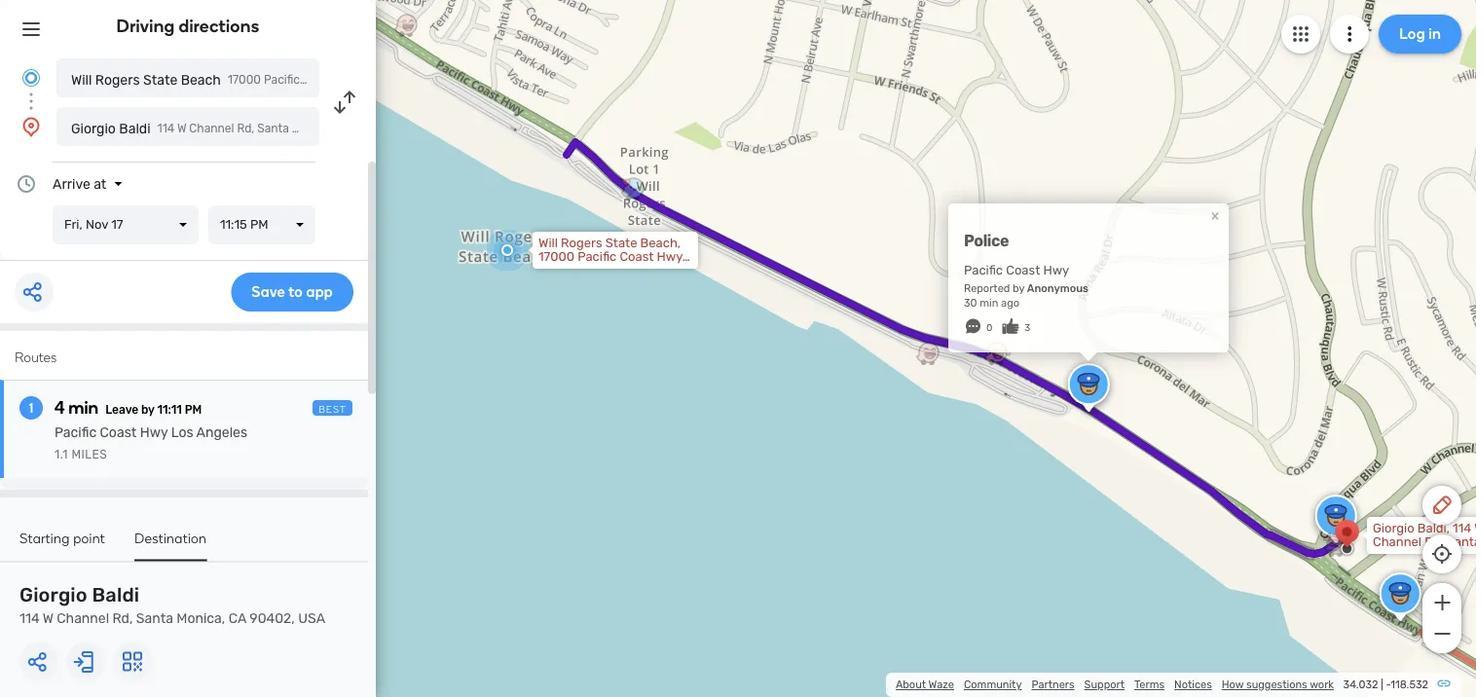 Task type: describe. For each thing, give the bounding box(es) containing it.
hwy inside pacific coast hwy los angeles 1.1 miles
[[140, 425, 168, 441]]

destination button
[[134, 530, 207, 562]]

leave
[[105, 403, 139, 417]]

arrive
[[53, 176, 90, 192]]

starting
[[19, 530, 70, 546]]

will rogers state beach
[[71, 72, 221, 88]]

angeles
[[196, 425, 247, 441]]

community link
[[964, 678, 1022, 692]]

partners
[[1032, 678, 1075, 692]]

0 horizontal spatial santa
[[136, 611, 173, 627]]

notices
[[1175, 678, 1213, 692]]

pencil image
[[1431, 494, 1454, 517]]

1.1
[[55, 448, 68, 462]]

how
[[1222, 678, 1244, 692]]

0 horizontal spatial 90402,
[[250, 611, 295, 627]]

0 vertical spatial 114
[[157, 122, 175, 135]]

1 horizontal spatial channel
[[189, 122, 234, 135]]

support link
[[1085, 678, 1125, 692]]

4
[[55, 397, 65, 418]]

rogers
[[95, 72, 140, 88]]

santa inside giorgio baldi, 114 w channel rd, santa monica, ca 904
[[1447, 535, 1477, 550]]

partners link
[[1032, 678, 1075, 692]]

-
[[1387, 678, 1391, 692]]

11:15
[[220, 217, 247, 232]]

1
[[29, 400, 33, 416]]

will rogers state beach button
[[56, 58, 320, 97]]

0 vertical spatial rd,
[[237, 122, 255, 135]]

ca inside giorgio baldi, 114 w channel rd, santa monica, ca 904
[[1422, 548, 1438, 564]]

w inside giorgio baldi, 114 w channel rd, santa monica, ca 904
[[1475, 521, 1477, 536]]

0 vertical spatial giorgio
[[71, 120, 116, 136]]

work
[[1310, 678, 1335, 692]]

starting point
[[19, 530, 105, 546]]

0 vertical spatial 90402,
[[355, 122, 393, 135]]

fri, nov 17
[[64, 217, 123, 232]]

2 vertical spatial channel
[[57, 611, 109, 627]]

clock image
[[15, 172, 38, 196]]

driving
[[116, 16, 175, 37]]

0 horizontal spatial rd,
[[113, 611, 133, 627]]

waze
[[929, 678, 955, 692]]

about waze community partners support terms notices how suggestions work 34.032 | -118.532
[[896, 678, 1429, 692]]

best
[[319, 403, 347, 415]]

current location image
[[19, 66, 43, 90]]

channel inside giorgio baldi, 114 w channel rd, santa monica, ca 904
[[1373, 535, 1422, 550]]

arrive at
[[53, 176, 106, 192]]

giorgio inside the giorgio baldi 114 w channel rd, santa monica, ca 90402, usa
[[19, 584, 87, 607]]

how suggestions work link
[[1222, 678, 1335, 692]]

terms
[[1135, 678, 1165, 692]]

0 vertical spatial w
[[177, 122, 186, 135]]

0 vertical spatial monica,
[[292, 122, 334, 135]]

monica, inside giorgio baldi, 114 w channel rd, santa monica, ca 904
[[1373, 548, 1419, 564]]

community
[[964, 678, 1022, 692]]

terms link
[[1135, 678, 1165, 692]]

beach
[[181, 72, 221, 88]]

114 inside giorgio baldi, 114 w channel rd, santa monica, ca 904
[[1453, 521, 1472, 536]]

11:11
[[157, 403, 182, 417]]

1 vertical spatial baldi
[[92, 584, 140, 607]]

state
[[143, 72, 178, 88]]

point
[[73, 530, 105, 546]]

1 horizontal spatial usa
[[396, 122, 420, 135]]

1 horizontal spatial ca
[[337, 122, 352, 135]]

0 vertical spatial giorgio baldi 114 w channel rd, santa monica, ca 90402, usa
[[71, 120, 420, 136]]

driving directions
[[116, 16, 260, 37]]

destination
[[134, 530, 207, 546]]



Task type: vqa. For each thing, say whether or not it's contained in the screenshot.
"Live"
no



Task type: locate. For each thing, give the bounding box(es) containing it.
min
[[980, 296, 999, 309], [980, 296, 999, 309], [68, 397, 99, 418]]

baldi
[[119, 120, 151, 136], [92, 584, 140, 607]]

giorgio baldi 114 w channel rd, santa monica, ca 90402, usa
[[71, 120, 420, 136], [19, 584, 325, 627]]

w down will rogers state beach button
[[177, 122, 186, 135]]

location image
[[19, 115, 43, 138]]

0 horizontal spatial 114
[[19, 611, 40, 627]]

pacific inside pacific coast hwy los angeles 1.1 miles
[[55, 425, 97, 441]]

monica,
[[292, 122, 334, 135], [1373, 548, 1419, 564], [177, 611, 225, 627]]

santa down destination button
[[136, 611, 173, 627]]

pm right "11:15"
[[250, 217, 268, 232]]

ca
[[337, 122, 352, 135], [1422, 548, 1438, 564], [229, 611, 246, 627]]

0 vertical spatial channel
[[189, 122, 234, 135]]

1 horizontal spatial monica,
[[292, 122, 334, 135]]

pm
[[250, 217, 268, 232], [185, 403, 202, 417]]

zoom in image
[[1430, 591, 1455, 615]]

1 vertical spatial monica,
[[1373, 548, 1419, 564]]

1 vertical spatial 90402,
[[250, 611, 295, 627]]

baldi,
[[1418, 521, 1450, 536]]

link image
[[1437, 676, 1452, 692]]

17
[[111, 217, 123, 232]]

2 horizontal spatial w
[[1475, 521, 1477, 536]]

0 vertical spatial santa
[[257, 122, 289, 135]]

1 vertical spatial channel
[[1373, 535, 1422, 550]]

0 horizontal spatial usa
[[298, 611, 325, 627]]

directions
[[179, 16, 260, 37]]

1 vertical spatial 114
[[1453, 521, 1472, 536]]

1 vertical spatial santa
[[1447, 535, 1477, 550]]

coast
[[1006, 263, 1041, 278], [1006, 263, 1041, 278], [100, 425, 137, 441]]

about
[[896, 678, 926, 692]]

giorgio baldi 114 w channel rd, santa monica, ca 90402, usa down beach
[[71, 120, 420, 136]]

4 min leave by 11:11 pm
[[55, 397, 202, 418]]

pacific
[[964, 263, 1003, 278], [964, 263, 1003, 278], [55, 425, 97, 441]]

1 horizontal spatial pm
[[250, 217, 268, 232]]

pacific coast hwy los angeles 1.1 miles
[[55, 425, 247, 462]]

1 vertical spatial rd,
[[1425, 535, 1444, 550]]

2 vertical spatial rd,
[[113, 611, 133, 627]]

hwy
[[1044, 263, 1070, 278], [1044, 263, 1070, 278], [140, 425, 168, 441]]

by
[[1013, 282, 1025, 295], [1013, 282, 1025, 295], [141, 403, 155, 417]]

0 vertical spatial baldi
[[119, 120, 151, 136]]

1 horizontal spatial 114
[[157, 122, 175, 135]]

2 vertical spatial 114
[[19, 611, 40, 627]]

2 horizontal spatial channel
[[1373, 535, 1422, 550]]

anonymous
[[1028, 282, 1089, 295], [1028, 282, 1089, 295]]

2 vertical spatial monica,
[[177, 611, 225, 627]]

3
[[1025, 322, 1031, 334], [1025, 322, 1031, 334]]

about waze link
[[896, 678, 955, 692]]

giorgio
[[71, 120, 116, 136], [1373, 521, 1415, 536], [19, 584, 87, 607]]

1 vertical spatial giorgio
[[1373, 521, 1415, 536]]

w down starting point button
[[43, 611, 53, 627]]

starting point button
[[19, 530, 105, 560]]

giorgio down the will
[[71, 120, 116, 136]]

2 vertical spatial santa
[[136, 611, 173, 627]]

114 down "state" at the top
[[157, 122, 175, 135]]

0 horizontal spatial pm
[[185, 403, 202, 417]]

2 horizontal spatial ca
[[1422, 548, 1438, 564]]

×
[[1211, 206, 1220, 225], [1211, 206, 1220, 225]]

zoom out image
[[1430, 622, 1455, 646]]

notices link
[[1175, 678, 1213, 692]]

1 vertical spatial pm
[[185, 403, 202, 417]]

2 horizontal spatial santa
[[1447, 535, 1477, 550]]

0 horizontal spatial channel
[[57, 611, 109, 627]]

pacific coast hwy reported by anonymous 30 min ago
[[964, 263, 1089, 309], [964, 263, 1089, 309]]

giorgio baldi, 114 w channel rd, santa monica, ca 904
[[1373, 521, 1477, 564]]

90402,
[[355, 122, 393, 135], [250, 611, 295, 627]]

rd, inside giorgio baldi, 114 w channel rd, santa monica, ca 904
[[1425, 535, 1444, 550]]

2 horizontal spatial 114
[[1453, 521, 1472, 536]]

giorgio down starting point button
[[19, 584, 87, 607]]

coast inside pacific coast hwy los angeles 1.1 miles
[[100, 425, 137, 441]]

1 vertical spatial usa
[[298, 611, 325, 627]]

2 vertical spatial w
[[43, 611, 53, 627]]

pm inside 4 min leave by 11:11 pm
[[185, 403, 202, 417]]

11:15 pm
[[220, 217, 268, 232]]

1 horizontal spatial rd,
[[237, 122, 255, 135]]

nov
[[86, 217, 108, 232]]

1 vertical spatial ca
[[1422, 548, 1438, 564]]

2 vertical spatial giorgio
[[19, 584, 87, 607]]

support
[[1085, 678, 1125, 692]]

channel
[[189, 122, 234, 135], [1373, 535, 1422, 550], [57, 611, 109, 627]]

114 down starting point button
[[19, 611, 40, 627]]

34.032
[[1344, 678, 1379, 692]]

reported
[[964, 282, 1010, 295], [964, 282, 1010, 295]]

30
[[964, 296, 978, 309], [964, 296, 978, 309]]

1 vertical spatial w
[[1475, 521, 1477, 536]]

santa up 11:15 pm list box
[[257, 122, 289, 135]]

by inside 4 min leave by 11:11 pm
[[141, 403, 155, 417]]

0 vertical spatial pm
[[250, 217, 268, 232]]

miles
[[72, 448, 107, 462]]

114 right the baldi,
[[1453, 521, 1472, 536]]

118.532
[[1391, 678, 1429, 692]]

baldi down point at the left of page
[[92, 584, 140, 607]]

2 horizontal spatial rd,
[[1425, 535, 1444, 550]]

rd,
[[237, 122, 255, 135], [1425, 535, 1444, 550], [113, 611, 133, 627]]

fri, nov 17 list box
[[53, 206, 199, 244]]

2 vertical spatial ca
[[229, 611, 246, 627]]

pm right 11:11
[[185, 403, 202, 417]]

giorgio baldi 114 w channel rd, santa monica, ca 90402, usa down destination button
[[19, 584, 325, 627]]

× link
[[1207, 206, 1224, 225], [1207, 206, 1224, 225]]

2 horizontal spatial monica,
[[1373, 548, 1419, 564]]

0 vertical spatial usa
[[396, 122, 420, 135]]

|
[[1381, 678, 1384, 692]]

at
[[94, 176, 106, 192]]

will
[[71, 72, 92, 88]]

giorgio left the baldi,
[[1373, 521, 1415, 536]]

suggestions
[[1247, 678, 1308, 692]]

1 horizontal spatial santa
[[257, 122, 289, 135]]

baldi down will rogers state beach at top
[[119, 120, 151, 136]]

0 vertical spatial ca
[[337, 122, 352, 135]]

0 horizontal spatial ca
[[229, 611, 246, 627]]

1 horizontal spatial w
[[177, 122, 186, 135]]

114
[[157, 122, 175, 135], [1453, 521, 1472, 536], [19, 611, 40, 627]]

0
[[987, 322, 993, 334], [987, 322, 993, 334]]

routes
[[15, 349, 57, 366]]

police
[[964, 231, 1009, 250], [964, 231, 1009, 250]]

ago
[[1001, 296, 1020, 309], [1001, 296, 1020, 309]]

pm inside list box
[[250, 217, 268, 232]]

usa
[[396, 122, 420, 135], [298, 611, 325, 627]]

0 horizontal spatial w
[[43, 611, 53, 627]]

w
[[177, 122, 186, 135], [1475, 521, 1477, 536], [43, 611, 53, 627]]

los
[[171, 425, 193, 441]]

fri,
[[64, 217, 83, 232]]

santa down "pencil" icon
[[1447, 535, 1477, 550]]

1 horizontal spatial 90402,
[[355, 122, 393, 135]]

1 vertical spatial giorgio baldi 114 w channel rd, santa monica, ca 90402, usa
[[19, 584, 325, 627]]

0 horizontal spatial monica,
[[177, 611, 225, 627]]

11:15 pm list box
[[208, 206, 316, 244]]

santa
[[257, 122, 289, 135], [1447, 535, 1477, 550], [136, 611, 173, 627]]

w right the baldi,
[[1475, 521, 1477, 536]]

giorgio inside giorgio baldi, 114 w channel rd, santa monica, ca 904
[[1373, 521, 1415, 536]]



